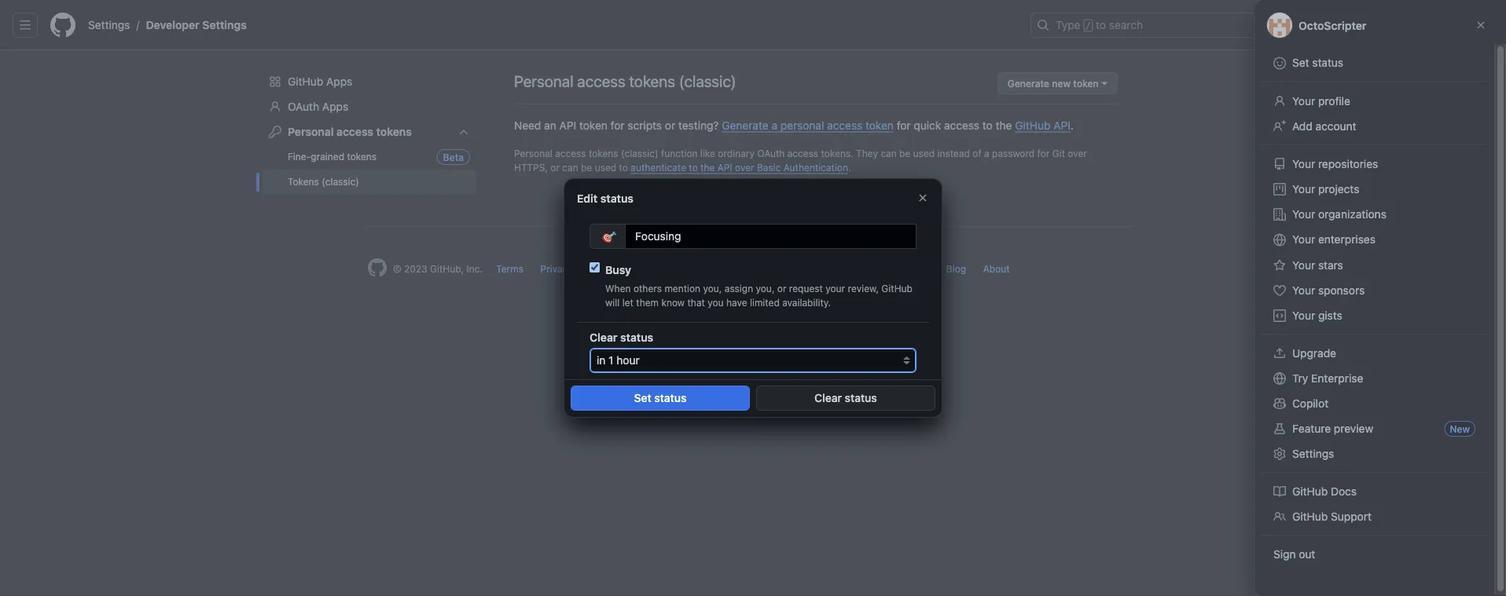 Task type: locate. For each thing, give the bounding box(es) containing it.
to inside personal access tokens (classic) function like ordinary oauth access tokens. they   can be used instead of a password for git over https, or can be used to
[[619, 162, 628, 173]]

your gists link
[[1268, 304, 1483, 329]]

0 vertical spatial generate
[[1008, 78, 1050, 89]]

What's your current status? text field
[[625, 224, 917, 249]]

apps up oauth apps
[[326, 75, 353, 88]]

will
[[606, 297, 620, 308]]

0 vertical spatial set status
[[1293, 56, 1344, 69]]

access
[[578, 72, 626, 90], [828, 119, 863, 132], [945, 119, 980, 132], [337, 125, 374, 138], [555, 148, 586, 159], [788, 148, 819, 159]]

scripts
[[628, 119, 662, 132]]

generate new token button
[[998, 72, 1118, 94]]

0 horizontal spatial set
[[634, 392, 652, 405]]

github for github docs
[[1293, 486, 1329, 499]]

function
[[661, 148, 698, 159]]

2 vertical spatial (classic)
[[322, 177, 359, 188]]

2 horizontal spatial or
[[778, 283, 787, 294]]

oauth
[[288, 100, 319, 113], [758, 148, 785, 159]]

review,
[[848, 283, 879, 294]]

busy when others mention you, assign you, or request your review,           github will let them know that you have limited availability.
[[606, 263, 913, 308]]

(classic) for personal access tokens (classic) function like ordinary oauth access tokens. they   can be used instead of a password for git over https, or can be used to
[[621, 148, 659, 159]]

personal
[[514, 72, 574, 90], [288, 125, 334, 138], [514, 148, 553, 159]]

personal down oauth apps
[[288, 125, 334, 138]]

fine-
[[288, 151, 311, 162]]

/ right type
[[1086, 20, 1092, 31]]

2 horizontal spatial api
[[1054, 119, 1071, 132]]

try enterprise link
[[1268, 366, 1483, 392]]

tokens up scripts
[[630, 72, 676, 90]]

2 vertical spatial or
[[778, 283, 787, 294]]

personal access tokens button
[[263, 120, 477, 145]]

(classic)
[[679, 72, 737, 90], [621, 148, 659, 159], [322, 177, 359, 188]]

1 vertical spatial set status button
[[571, 386, 750, 412]]

your organizations link
[[1268, 202, 1483, 227]]

1 horizontal spatial clear status
[[815, 392, 878, 405]]

1 vertical spatial set
[[634, 392, 652, 405]]

list
[[82, 13, 1022, 38]]

your left projects
[[1293, 183, 1316, 196]]

out
[[1299, 549, 1316, 562]]

4 your from the top
[[1293, 208, 1316, 221]]

0 horizontal spatial for
[[611, 119, 625, 132]]

api right an at the top left of the page
[[560, 119, 577, 132]]

can
[[881, 148, 897, 159], [563, 162, 579, 173]]

github inside "link"
[[1293, 511, 1329, 524]]

apps for github apps
[[326, 75, 353, 88]]

. down new
[[1071, 119, 1074, 132]]

1 vertical spatial personal
[[288, 125, 334, 138]]

personal inside personal access tokens (classic) function like ordinary oauth access tokens. they   can be used instead of a password for git over https, or can be used to
[[514, 148, 553, 159]]

new
[[1053, 78, 1071, 89]]

2 horizontal spatial (classic)
[[679, 72, 737, 90]]

1 horizontal spatial /
[[1086, 20, 1092, 31]]

set status for the rightmost set status button
[[1293, 56, 1344, 69]]

8 your from the top
[[1293, 309, 1316, 322]]

settings right developer
[[202, 18, 247, 31]]

used up edit status
[[595, 162, 617, 173]]

0 horizontal spatial (classic)
[[322, 177, 359, 188]]

0 horizontal spatial clear
[[590, 331, 618, 344]]

clear status inside button
[[815, 392, 878, 405]]

0 horizontal spatial set status
[[634, 392, 687, 405]]

token right new
[[1074, 78, 1099, 89]]

generate up ordinary
[[722, 119, 769, 132]]

a left personal
[[772, 119, 778, 132]]

tokens inside personal access tokens dropdown button
[[376, 125, 412, 138]]

settings right homepage icon
[[88, 18, 130, 31]]

be right they
[[900, 148, 911, 159]]

0 horizontal spatial or
[[551, 162, 560, 173]]

0 vertical spatial set status button
[[1268, 50, 1483, 76]]

gists
[[1319, 309, 1343, 322]]

for left quick
[[897, 119, 911, 132]]

/ inside settings / developer settings
[[136, 18, 140, 31]]

0 horizontal spatial generate
[[722, 119, 769, 132]]

docs
[[1332, 486, 1357, 499]]

to up password
[[983, 119, 993, 132]]

sign out link
[[1268, 543, 1483, 568]]

0 vertical spatial clear
[[590, 331, 618, 344]]

6 your from the top
[[1293, 259, 1316, 272]]

0 horizontal spatial a
[[772, 119, 778, 132]]

mention
[[665, 283, 701, 294]]

1 horizontal spatial clear
[[815, 392, 842, 405]]

1 horizontal spatial you,
[[756, 283, 775, 294]]

a inside personal access tokens (classic) function like ordinary oauth access tokens. they   can be used instead of a password for git over https, or can be used to
[[985, 148, 990, 159]]

token
[[1074, 78, 1099, 89], [580, 119, 608, 132], [866, 119, 894, 132]]

/ left developer
[[136, 18, 140, 31]]

0 horizontal spatial set status button
[[571, 386, 750, 412]]

settings down "feature"
[[1293, 448, 1335, 461]]

try
[[1293, 372, 1309, 385]]

you, up limited
[[756, 283, 775, 294]]

homepage image
[[50, 13, 76, 38]]

or right scripts
[[665, 119, 676, 132]]

or inside personal access tokens (classic) function like ordinary oauth access tokens. they   can be used instead of a password for git over https, or can be used to
[[551, 162, 560, 173]]

you
[[708, 297, 724, 308]]

your for your sponsors
[[1293, 284, 1316, 297]]

token up they
[[866, 119, 894, 132]]

your up add
[[1293, 95, 1316, 108]]

for inside personal access tokens (classic) function like ordinary oauth access tokens. they   can be used instead of a password for git over https, or can be used to
[[1038, 148, 1050, 159]]

of
[[973, 148, 982, 159]]

(classic) up testing?
[[679, 72, 737, 90]]

0 horizontal spatial settings link
[[82, 13, 136, 38]]

1 horizontal spatial can
[[881, 148, 897, 159]]

1 horizontal spatial (classic)
[[621, 148, 659, 159]]

profile
[[1319, 95, 1351, 108]]

0 vertical spatial set
[[1293, 56, 1310, 69]]

your up your projects
[[1293, 158, 1316, 171]]

over
[[1068, 148, 1088, 159], [735, 162, 755, 173]]

set
[[1293, 56, 1310, 69], [634, 392, 652, 405]]

api down ordinary
[[718, 162, 733, 173]]

(classic) inside personal access tokens 'list'
[[322, 177, 359, 188]]

your profile link
[[1268, 89, 1483, 114]]

over inside personal access tokens (classic) function like ordinary oauth access tokens. they   can be used instead of a password for git over https, or can be used to
[[1068, 148, 1088, 159]]

clear inside 'clear status' button
[[815, 392, 842, 405]]

0 vertical spatial be
[[900, 148, 911, 159]]

2023
[[404, 263, 428, 274]]

1 horizontal spatial for
[[897, 119, 911, 132]]

over down ordinary
[[735, 162, 755, 173]]

the down like
[[701, 162, 715, 173]]

for
[[611, 119, 625, 132], [897, 119, 911, 132], [1038, 148, 1050, 159]]

0 vertical spatial (classic)
[[679, 72, 737, 90]]

1 horizontal spatial over
[[1068, 148, 1088, 159]]

tokens down personal access tokens dropdown button
[[347, 151, 377, 162]]

settings link down preview
[[1268, 442, 1483, 467]]

personal for personal access tokens (classic)
[[514, 72, 574, 90]]

or inside busy when others mention you, assign you, or request your review,           github will let them know that you have limited availability.
[[778, 283, 787, 294]]

to down function
[[689, 162, 698, 173]]

to left search
[[1096, 18, 1107, 31]]

be
[[900, 148, 911, 159], [581, 162, 592, 173]]

1 vertical spatial clear status
[[815, 392, 878, 405]]

settings inside 🎯 dialog
[[1293, 448, 1335, 461]]

set status
[[1293, 56, 1344, 69], [634, 392, 687, 405]]

0 vertical spatial apps
[[326, 75, 353, 88]]

2 your from the top
[[1293, 158, 1316, 171]]

0 horizontal spatial the
[[701, 162, 715, 173]]

personal inside dropdown button
[[288, 125, 334, 138]]

0 horizontal spatial over
[[735, 162, 755, 173]]

1 horizontal spatial set status button
[[1268, 50, 1483, 76]]

your down your projects
[[1293, 208, 1316, 221]]

or right https,
[[551, 162, 560, 173]]

generate left new
[[1008, 78, 1050, 89]]

settings link right homepage icon
[[82, 13, 136, 38]]

1 vertical spatial (classic)
[[621, 148, 659, 159]]

used
[[914, 148, 935, 159], [595, 162, 617, 173]]

enterprises
[[1319, 233, 1376, 246]]

the
[[996, 119, 1013, 132], [701, 162, 715, 173]]

your projects link
[[1268, 177, 1483, 202]]

github api link
[[1016, 119, 1071, 132]]

0 horizontal spatial clear status
[[590, 331, 654, 344]]

1 horizontal spatial used
[[914, 148, 935, 159]]

(classic) up authenticate at the left
[[621, 148, 659, 159]]

1 horizontal spatial settings link
[[1268, 442, 1483, 467]]

(classic) inside personal access tokens (classic) function like ordinary oauth access tokens. they   can be used instead of a password for git over https, or can be used to
[[621, 148, 659, 159]]

over right git
[[1068, 148, 1088, 159]]

0 vertical spatial used
[[914, 148, 935, 159]]

0 horizontal spatial can
[[563, 162, 579, 173]]

5 your from the top
[[1293, 233, 1316, 246]]

the up password
[[996, 119, 1013, 132]]

1 horizontal spatial token
[[866, 119, 894, 132]]

triangle down image
[[1349, 18, 1361, 30]]

github up github support
[[1293, 486, 1329, 499]]

oauth inside 'link'
[[288, 100, 319, 113]]

tokens for personal access tokens
[[376, 125, 412, 138]]

7 your from the top
[[1293, 284, 1316, 297]]

0 vertical spatial .
[[1071, 119, 1074, 132]]

to left authenticate at the left
[[619, 162, 628, 173]]

1 horizontal spatial the
[[996, 119, 1013, 132]]

0 vertical spatial a
[[772, 119, 778, 132]]

1 vertical spatial can
[[563, 162, 579, 173]]

plus image
[[1333, 19, 1346, 31]]

1 horizontal spatial generate
[[1008, 78, 1050, 89]]

preview
[[1335, 423, 1374, 436]]

your sponsors
[[1293, 284, 1365, 297]]

settings for settings / developer settings
[[88, 18, 130, 31]]

1 vertical spatial be
[[581, 162, 592, 173]]

1 horizontal spatial .
[[1071, 119, 1074, 132]]

(classic) down fine-grained tokens
[[322, 177, 359, 188]]

0 horizontal spatial you,
[[703, 283, 722, 294]]

github right review,
[[882, 283, 913, 294]]

set status inside "edit status" dialog
[[634, 392, 687, 405]]

0 horizontal spatial .
[[849, 162, 851, 173]]

for left scripts
[[611, 119, 625, 132]]

token right an at the top left of the page
[[580, 119, 608, 132]]

you, up you
[[703, 283, 722, 294]]

github up oauth apps
[[288, 75, 323, 88]]

2 horizontal spatial settings
[[1293, 448, 1335, 461]]

0 horizontal spatial be
[[581, 162, 592, 173]]

when
[[606, 283, 631, 294]]

your for your organizations
[[1293, 208, 1316, 221]]

. down tokens.
[[849, 162, 851, 173]]

/ inside type / to search
[[1086, 20, 1092, 31]]

personal up an at the top left of the page
[[514, 72, 574, 90]]

1 vertical spatial oauth
[[758, 148, 785, 159]]

0 vertical spatial over
[[1068, 148, 1088, 159]]

tokens for personal access tokens (classic)
[[630, 72, 676, 90]]

edit status
[[577, 192, 634, 205]]

0 horizontal spatial /
[[136, 18, 140, 31]]

2 horizontal spatial for
[[1038, 148, 1050, 159]]

stars
[[1319, 259, 1344, 272]]

your for your stars
[[1293, 259, 1316, 272]]

1 vertical spatial apps
[[322, 100, 349, 113]]

used down quick
[[914, 148, 935, 159]]

your left gists on the bottom
[[1293, 309, 1316, 322]]

0 horizontal spatial settings
[[88, 18, 130, 31]]

or up limited
[[778, 283, 787, 294]]

add account
[[1293, 120, 1357, 133]]

your up your stars
[[1293, 233, 1316, 246]]

privacy link
[[541, 263, 573, 274]]

chevron down image
[[458, 126, 470, 138]]

your up your gists
[[1293, 284, 1316, 297]]

footer
[[355, 226, 1151, 317]]

github for github apps
[[288, 75, 323, 88]]

apps up personal access tokens
[[322, 100, 349, 113]]

1 vertical spatial used
[[595, 162, 617, 173]]

api up git
[[1054, 119, 1071, 132]]

0 horizontal spatial oauth
[[288, 100, 319, 113]]

oauth apps
[[288, 100, 349, 113]]

footer containing © 2023 github, inc.
[[355, 226, 1151, 317]]

1 your from the top
[[1293, 95, 1316, 108]]

authenticate to the api over basic authentication .
[[631, 162, 851, 173]]

github for github support
[[1293, 511, 1329, 524]]

1 horizontal spatial a
[[985, 148, 990, 159]]

0 vertical spatial clear status
[[590, 331, 654, 344]]

can right they
[[881, 148, 897, 159]]

edit status dialog
[[565, 179, 942, 418]]

can up edit
[[563, 162, 579, 173]]

tokens down the oauth apps 'link'
[[376, 125, 412, 138]]

your for your repositories
[[1293, 158, 1316, 171]]

oauth inside personal access tokens (classic) function like ordinary oauth access tokens. they   can be used instead of a password for git over https, or can be used to
[[758, 148, 785, 159]]

your left stars
[[1293, 259, 1316, 272]]

be up edit
[[581, 162, 592, 173]]

for left git
[[1038, 148, 1050, 159]]

about link
[[984, 263, 1010, 274]]

1 vertical spatial set status
[[634, 392, 687, 405]]

generate
[[1008, 78, 1050, 89], [722, 119, 769, 132]]

oauth right person image
[[288, 100, 319, 113]]

tokens up edit status
[[589, 148, 619, 159]]

sign
[[1274, 549, 1296, 562]]

tokens inside personal access tokens 'list'
[[347, 151, 377, 162]]

🎯 dialog
[[0, 0, 1507, 597]]

3 your from the top
[[1293, 183, 1316, 196]]

1 vertical spatial a
[[985, 148, 990, 159]]

1 horizontal spatial set status
[[1293, 56, 1344, 69]]

1 vertical spatial the
[[701, 162, 715, 173]]

feature
[[1293, 423, 1332, 436]]

.
[[1071, 119, 1074, 132], [849, 162, 851, 173]]

oauth up basic
[[758, 148, 785, 159]]

tokens inside personal access tokens (classic) function like ordinary oauth access tokens. they   can be used instead of a password for git over https, or can be used to
[[589, 148, 619, 159]]

0 vertical spatial personal
[[514, 72, 574, 90]]

about
[[984, 263, 1010, 274]]

2 horizontal spatial token
[[1074, 78, 1099, 89]]

github docs link
[[1268, 480, 1483, 505]]

1 horizontal spatial oauth
[[758, 148, 785, 159]]

1 horizontal spatial settings
[[202, 18, 247, 31]]

your sponsors link
[[1268, 278, 1483, 304]]

a right of
[[985, 148, 990, 159]]

apps inside 'link'
[[322, 100, 349, 113]]

2 vertical spatial personal
[[514, 148, 553, 159]]

1 vertical spatial or
[[551, 162, 560, 173]]

edit
[[577, 192, 598, 205]]

0 vertical spatial oauth
[[288, 100, 319, 113]]

1 vertical spatial clear
[[815, 392, 842, 405]]

your projects
[[1293, 183, 1360, 196]]

2 you, from the left
[[756, 283, 775, 294]]

access inside dropdown button
[[337, 125, 374, 138]]

1 horizontal spatial or
[[665, 119, 676, 132]]

sponsors
[[1319, 284, 1365, 297]]

1 vertical spatial generate
[[722, 119, 769, 132]]

personal up https,
[[514, 148, 553, 159]]

1 horizontal spatial be
[[900, 148, 911, 159]]

your
[[1293, 95, 1316, 108], [1293, 158, 1316, 171], [1293, 183, 1316, 196], [1293, 208, 1316, 221], [1293, 233, 1316, 246], [1293, 259, 1316, 272], [1293, 284, 1316, 297], [1293, 309, 1316, 322]]

github down github docs
[[1293, 511, 1329, 524]]



Task type: describe. For each thing, give the bounding box(es) containing it.
0 vertical spatial settings link
[[82, 13, 136, 38]]

fine-grained tokens
[[288, 151, 377, 162]]

instead
[[938, 148, 970, 159]]

blog
[[947, 263, 967, 274]]

(classic) for personal access tokens (classic)
[[679, 72, 737, 90]]

tokens.
[[821, 148, 854, 159]]

status inside button
[[845, 392, 878, 405]]

others
[[634, 283, 662, 294]]

request
[[790, 283, 823, 294]]

upgrade
[[1293, 347, 1337, 360]]

your enterprises link
[[1268, 227, 1483, 253]]

authenticate to the api over basic authentication link
[[631, 162, 849, 173]]

0 horizontal spatial api
[[560, 119, 577, 132]]

need
[[514, 119, 541, 132]]

your repositories link
[[1268, 152, 1483, 177]]

that
[[688, 297, 705, 308]]

support
[[1332, 511, 1372, 524]]

type / to search
[[1056, 18, 1144, 31]]

terms link
[[497, 263, 524, 274]]

let
[[623, 297, 634, 308]]

Busy checkbox
[[590, 262, 600, 273]]

generate new token
[[1008, 78, 1102, 89]]

/ for type
[[1086, 20, 1092, 31]]

set status for the leftmost set status button
[[634, 392, 687, 405]]

know
[[662, 297, 685, 308]]

/ for settings
[[136, 18, 140, 31]]

tokens (classic)
[[288, 177, 359, 188]]

enterprise
[[1312, 372, 1364, 385]]

1 you, from the left
[[703, 283, 722, 294]]

git
[[1053, 148, 1066, 159]]

your for your profile
[[1293, 95, 1316, 108]]

personal
[[781, 119, 825, 132]]

apps image
[[269, 76, 282, 88]]

add
[[1293, 120, 1313, 133]]

set inside "edit status" dialog
[[634, 392, 652, 405]]

github up password
[[1016, 119, 1051, 132]]

close image
[[1475, 19, 1488, 31]]

your for your gists
[[1293, 309, 1316, 322]]

0 vertical spatial can
[[881, 148, 897, 159]]

personal access tokens (classic) function like ordinary oauth access tokens. they   can be used instead of a password for git over https, or can be used to
[[514, 148, 1088, 173]]

need an api token for scripts or testing? generate a personal access token for quick access to the github api .
[[514, 119, 1074, 132]]

limited
[[750, 297, 780, 308]]

your for your projects
[[1293, 183, 1316, 196]]

key image
[[269, 126, 282, 138]]

add account link
[[1268, 114, 1483, 139]]

tokens for fine-grained tokens
[[347, 151, 377, 162]]

octoscripter
[[1299, 19, 1367, 32]]

generate a personal access token link
[[722, 119, 894, 132]]

an
[[544, 119, 557, 132]]

quick
[[914, 119, 942, 132]]

terms
[[497, 263, 524, 274]]

testing?
[[679, 119, 719, 132]]

authenticate
[[631, 162, 687, 173]]

your enterprises
[[1293, 233, 1376, 246]]

© 2023 github, inc.
[[393, 263, 483, 274]]

settings for settings
[[1293, 448, 1335, 461]]

your profile
[[1293, 95, 1351, 108]]

try enterprise
[[1293, 372, 1364, 385]]

personal for personal access tokens (classic) function like ordinary oauth access tokens. they   can be used instead of a password for git over https, or can be used to
[[514, 148, 553, 159]]

basic
[[757, 162, 781, 173]]

tokens for personal access tokens (classic) function like ordinary oauth access tokens. they   can be used instead of a password for git over https, or can be used to
[[589, 148, 619, 159]]

0 horizontal spatial used
[[595, 162, 617, 173]]

feature preview
[[1293, 423, 1374, 436]]

upgrade link
[[1268, 341, 1483, 366]]

they
[[857, 148, 879, 159]]

apps for oauth apps
[[322, 100, 349, 113]]

assign
[[725, 283, 754, 294]]

1 vertical spatial over
[[735, 162, 755, 173]]

personal access tokens
[[288, 125, 412, 138]]

them
[[637, 297, 659, 308]]

copilot link
[[1268, 392, 1483, 417]]

your stars link
[[1268, 253, 1483, 278]]

person image
[[269, 101, 282, 113]]

security
[[590, 263, 627, 274]]

your repositories
[[1293, 158, 1379, 171]]

1 vertical spatial .
[[849, 162, 851, 173]]

homepage image
[[368, 259, 387, 278]]

command palette image
[[1287, 19, 1300, 31]]

close image
[[917, 192, 930, 204]]

©
[[393, 263, 402, 274]]

copilot
[[1293, 398, 1329, 411]]

token inside popup button
[[1074, 78, 1099, 89]]

personal access tokens (classic)
[[514, 72, 737, 90]]

generate inside "generate new token" popup button
[[1008, 78, 1050, 89]]

inc.
[[467, 263, 483, 274]]

github support
[[1293, 511, 1372, 524]]

developer settings link
[[140, 13, 253, 38]]

1 vertical spatial settings link
[[1268, 442, 1483, 467]]

sign out
[[1274, 549, 1316, 562]]

password
[[993, 148, 1035, 159]]

github support link
[[1268, 505, 1483, 530]]

github inside busy when others mention you, assign you, or request your review,           github will let them know that you have limited availability.
[[882, 283, 913, 294]]

0 vertical spatial or
[[665, 119, 676, 132]]

repositories
[[1319, 158, 1379, 171]]

personal for personal access tokens
[[288, 125, 334, 138]]

blog link
[[947, 263, 967, 274]]

list containing settings / developer settings
[[82, 13, 1022, 38]]

ordinary
[[718, 148, 755, 159]]

github apps link
[[263, 69, 477, 94]]

authentication
[[784, 162, 849, 173]]

github apps
[[288, 75, 353, 88]]

1 horizontal spatial api
[[718, 162, 733, 173]]

type
[[1056, 18, 1081, 31]]

tokens
[[288, 177, 319, 188]]

0 vertical spatial the
[[996, 119, 1013, 132]]

tokens (classic) link
[[263, 170, 477, 195]]

personal access tokens list
[[263, 145, 477, 195]]

your for your enterprises
[[1293, 233, 1316, 246]]

https,
[[514, 162, 548, 173]]

0 horizontal spatial token
[[580, 119, 608, 132]]

search
[[1110, 18, 1144, 31]]

1 horizontal spatial set
[[1293, 56, 1310, 69]]

like
[[701, 148, 716, 159]]

availability.
[[783, 297, 831, 308]]

busy
[[606, 263, 632, 276]]

clear status button
[[757, 386, 936, 412]]

account
[[1316, 120, 1357, 133]]

🎯
[[602, 230, 613, 245]]

github docs
[[1293, 486, 1357, 499]]

developer
[[146, 18, 200, 31]]



Task type: vqa. For each thing, say whether or not it's contained in the screenshot.
The Github Sponsors Accounts
no



